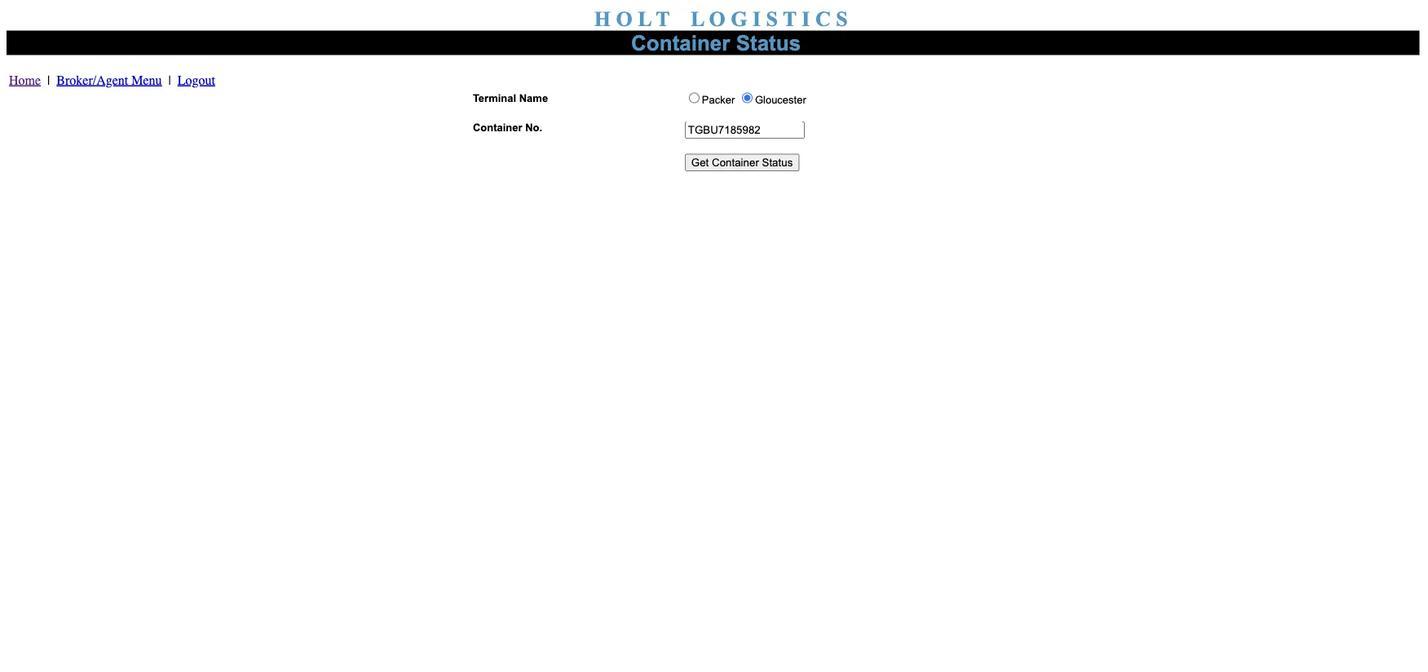 Task type: describe. For each thing, give the bounding box(es) containing it.
t    l
[[656, 7, 704, 30]]

0 horizontal spatial container
[[473, 121, 522, 133]]

logout link
[[178, 73, 215, 88]]

h
[[594, 7, 611, 30]]

home
[[9, 73, 41, 88]]

c
[[815, 7, 831, 30]]

status
[[736, 31, 801, 55]]

packer
[[702, 93, 738, 106]]

broker/agent
[[57, 73, 128, 88]]

terminal
[[473, 92, 516, 104]]

home | broker/agent menu | logout
[[9, 73, 215, 88]]

menu
[[132, 73, 162, 88]]

g
[[731, 7, 747, 30]]

l
[[638, 7, 651, 30]]

h          o l t    l o g i s t i c s container          status
[[594, 7, 848, 55]]

container inside h          o l t    l o g i s t i c s container          status
[[631, 31, 730, 55]]

no.
[[525, 121, 542, 133]]

container no.
[[473, 121, 542, 133]]

home link
[[9, 73, 41, 88]]

1 o from the left
[[616, 7, 633, 30]]



Task type: locate. For each thing, give the bounding box(es) containing it.
i right the t
[[802, 7, 810, 30]]

container
[[631, 31, 730, 55], [473, 121, 522, 133]]

name
[[519, 92, 548, 104]]

s left the t
[[766, 7, 778, 30]]

2 | from the left
[[168, 73, 171, 88]]

0 horizontal spatial i
[[753, 7, 761, 30]]

0 vertical spatial container
[[631, 31, 730, 55]]

1 horizontal spatial i
[[802, 7, 810, 30]]

o left g
[[709, 7, 726, 30]]

2 o from the left
[[709, 7, 726, 30]]

container down t    l
[[631, 31, 730, 55]]

None radio
[[689, 93, 700, 103]]

t
[[783, 7, 797, 30]]

0 horizontal spatial o
[[616, 7, 633, 30]]

| right menu
[[168, 73, 171, 88]]

s
[[766, 7, 778, 30], [836, 7, 848, 30]]

2 i from the left
[[802, 7, 810, 30]]

logout
[[178, 73, 215, 88]]

1 | from the left
[[47, 73, 50, 88]]

1 i from the left
[[753, 7, 761, 30]]

broker/agent menu link
[[57, 73, 162, 88]]

2 s from the left
[[836, 7, 848, 30]]

o left l
[[616, 7, 633, 30]]

1 horizontal spatial container
[[631, 31, 730, 55]]

1 horizontal spatial |
[[168, 73, 171, 88]]

0 horizontal spatial s
[[766, 7, 778, 30]]

container down terminal on the left top of page
[[473, 121, 522, 133]]

1 horizontal spatial s
[[836, 7, 848, 30]]

gloucester
[[755, 93, 806, 106]]

None submit
[[685, 154, 799, 171]]

i right g
[[753, 7, 761, 30]]

s right c
[[836, 7, 848, 30]]

1 s from the left
[[766, 7, 778, 30]]

None field
[[685, 121, 805, 139]]

0 horizontal spatial |
[[47, 73, 50, 88]]

| right home
[[47, 73, 50, 88]]

1 horizontal spatial o
[[709, 7, 726, 30]]

terminal name
[[473, 92, 548, 104]]

1 vertical spatial container
[[473, 121, 522, 133]]

i
[[753, 7, 761, 30], [802, 7, 810, 30]]

None radio
[[742, 93, 753, 103]]

|
[[47, 73, 50, 88], [168, 73, 171, 88]]

o
[[616, 7, 633, 30], [709, 7, 726, 30]]



